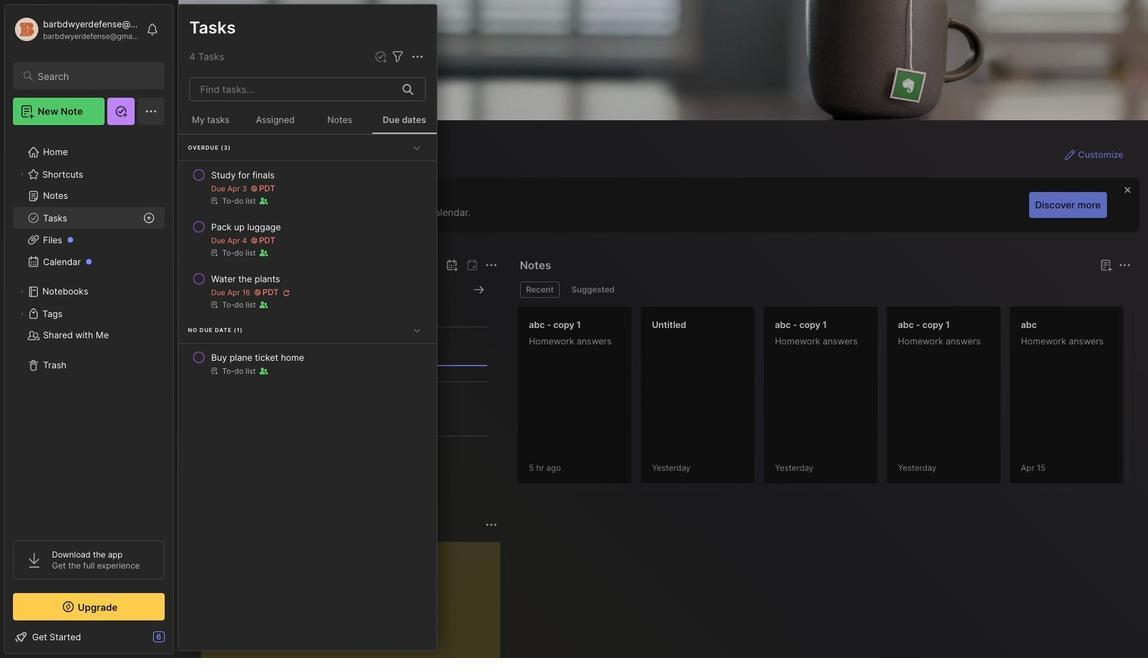 Task type: describe. For each thing, give the bounding box(es) containing it.
filter tasks image
[[390, 49, 406, 65]]

4 row from the top
[[184, 345, 431, 382]]

main element
[[0, 0, 178, 658]]

water the plants 3 cell
[[211, 272, 280, 286]]

more actions and view options image
[[409, 49, 426, 65]]

1 row from the top
[[184, 163, 431, 212]]

collapse overdue image
[[410, 141, 424, 154]]

click to collapse image
[[173, 633, 183, 649]]

buy plane ticket home 5 cell
[[211, 351, 304, 364]]

expand notebooks image
[[18, 288, 26, 296]]

Find tasks… text field
[[192, 78, 394, 100]]

Help and Learning task checklist field
[[5, 626, 173, 648]]

More actions and view options field
[[406, 49, 426, 65]]

study for finals 1 cell
[[211, 168, 275, 182]]

pack up luggage 2 cell
[[211, 220, 281, 234]]

none search field inside main element
[[38, 68, 152, 84]]

expand tags image
[[18, 310, 26, 318]]

Search text field
[[38, 70, 152, 83]]

Start writing… text field
[[212, 542, 499, 658]]

Account field
[[13, 16, 139, 43]]



Task type: locate. For each thing, give the bounding box(es) containing it.
1 horizontal spatial tab
[[566, 282, 621, 298]]

None search field
[[38, 68, 152, 84]]

collapse noduedate image
[[410, 323, 424, 337]]

0 horizontal spatial tab
[[520, 282, 560, 298]]

1 horizontal spatial row group
[[517, 306, 1148, 492]]

tab list
[[520, 282, 1129, 298]]

new task image
[[374, 50, 388, 64]]

new evernote calendar event image
[[443, 257, 460, 273]]

Filter tasks field
[[390, 49, 406, 65]]

1 tab from the left
[[520, 282, 560, 298]]

tree
[[5, 133, 173, 528]]

row
[[184, 163, 431, 212], [184, 215, 431, 264], [184, 267, 431, 316], [184, 345, 431, 382]]

tree inside main element
[[5, 133, 173, 528]]

row group
[[178, 135, 437, 383], [517, 306, 1148, 492]]

tab
[[520, 282, 560, 298], [566, 282, 621, 298]]

2 tab from the left
[[566, 282, 621, 298]]

0 horizontal spatial row group
[[178, 135, 437, 383]]

2 row from the top
[[184, 215, 431, 264]]

3 row from the top
[[184, 267, 431, 316]]



Task type: vqa. For each thing, say whether or not it's contained in the screenshot.
'14' at the top of the page
no



